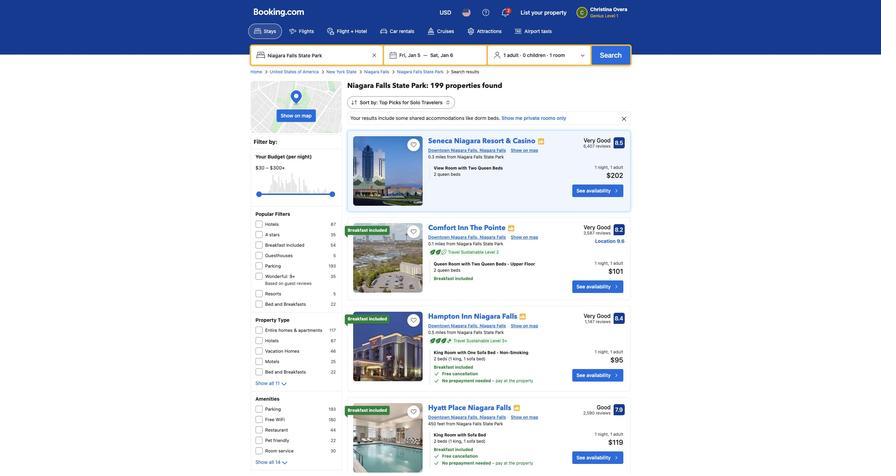 Task type: describe. For each thing, give the bounding box(es) containing it.
property type
[[256, 317, 290, 323]]

breakfast included for comfort inn the pointe
[[348, 228, 387, 233]]

(1 for hampton
[[449, 356, 452, 361]]

scored 8.4 element
[[614, 313, 625, 324]]

1 down good 2,590 reviews
[[595, 432, 597, 437]]

non-
[[500, 350, 511, 355]]

travel sustainable level 2
[[448, 250, 499, 255]]

needed for place
[[476, 460, 491, 466]]

your for your budget (per night)
[[256, 154, 267, 160]]

show on map for hyatt place niagara falls
[[511, 415, 539, 420]]

reviews for 8.4
[[596, 319, 611, 324]]

breakfast included for hyatt place niagara falls
[[348, 408, 387, 413]]

resort
[[483, 136, 504, 146]]

54
[[331, 243, 336, 248]]

of
[[298, 69, 302, 74]]

show inside button
[[281, 113, 294, 119]]

breakfast inside queen room with two queen beds - upper floor 2 queen beds breakfast included
[[434, 276, 454, 281]]

very for seneca niagara resort & casino
[[584, 137, 596, 144]]

children
[[528, 52, 546, 58]]

seneca niagara resort & casino
[[429, 136, 536, 146]]

– for hampton inn niagara falls
[[493, 378, 495, 383]]

pet friendly
[[265, 438, 289, 443]]

flights link
[[284, 24, 320, 39]]

downtown for hyatt
[[429, 415, 450, 420]]

2 bed and breakfasts from the top
[[265, 369, 306, 375]]

search for search results
[[452, 69, 465, 74]]

199
[[431, 81, 444, 90]]

like
[[466, 115, 474, 121]]

new york state
[[327, 69, 357, 74]]

no for hampton
[[443, 378, 448, 383]]

bed down the 450 feet from niagara falls state park
[[478, 432, 487, 438]]

3 22 from the top
[[331, 438, 336, 443]]

1 vertical spatial &
[[294, 327, 297, 333]]

the for hyatt place niagara falls
[[509, 460, 516, 466]]

travel for hampton
[[454, 338, 466, 343]]

on for hampton inn niagara falls
[[524, 323, 529, 328]]

states
[[284, 69, 297, 74]]

genius
[[591, 13, 604, 18]]

availability for seneca niagara resort & casino
[[587, 188, 611, 194]]

1 night , 1 adult $95
[[595, 349, 624, 364]]

amenities
[[256, 396, 280, 402]]

bed down resorts
[[265, 301, 274, 307]]

state inside new york state link
[[347, 69, 357, 74]]

downtown for comfort
[[429, 235, 450, 240]]

very good element for hampton inn niagara falls
[[584, 312, 611, 320]]

airport
[[525, 28, 541, 34]]

united states of america link
[[270, 69, 319, 75]]

map for seneca niagara resort & casino
[[530, 148, 539, 153]]

180
[[329, 417, 336, 422]]

night for hyatt place niagara falls
[[598, 432, 608, 437]]

miles for comfort
[[435, 241, 446, 246]]

show on map button
[[277, 110, 316, 122]]

popular
[[256, 211, 274, 217]]

see availability for hampton inn niagara falls
[[577, 372, 611, 378]]

hampton inn niagara falls image
[[354, 312, 423, 381]]

solo
[[411, 99, 421, 105]]

property for hampton inn niagara falls
[[517, 378, 534, 383]]

miles for seneca
[[436, 154, 446, 160]]

at for hyatt place niagara falls
[[504, 460, 508, 466]]

2 breakfasts from the top
[[284, 369, 306, 375]]

entire homes & apartments
[[265, 327, 323, 333]]

king room with one sofa bed - non-smoking
[[434, 350, 529, 355]]

state inside search results updated. niagara falls state park: 199 properties found. element
[[393, 81, 410, 90]]

0 vertical spatial sofa
[[477, 350, 487, 355]]

based
[[265, 281, 278, 286]]

11
[[276, 380, 280, 386]]

queen inside queen room with two queen beds - upper floor 2 queen beds breakfast included
[[438, 268, 450, 273]]

2 jan from the left
[[441, 52, 449, 58]]

me
[[516, 115, 523, 121]]

$300+
[[270, 165, 285, 171]]

needed for inn
[[476, 378, 491, 383]]

0.5
[[429, 330, 435, 335]]

new
[[327, 69, 335, 74]]

2 parking from the top
[[265, 406, 281, 412]]

sustainable for the
[[461, 250, 484, 255]]

scored 8.5 element
[[614, 137, 625, 148]]

united states of america
[[270, 69, 319, 74]]

friendly
[[274, 438, 289, 443]]

guesthouses
[[265, 253, 293, 258]]

list your property
[[521, 9, 567, 16]]

falls, for hyatt
[[468, 415, 479, 420]]

hampton inn niagara falls link
[[429, 309, 518, 321]]

queen for niagara
[[478, 165, 492, 171]]

park for seneca niagara resort & casino
[[496, 154, 504, 160]]

show all 11 button
[[256, 380, 288, 388]]

christina
[[591, 6, 613, 12]]

included
[[287, 242, 305, 248]]

property for hyatt place niagara falls
[[517, 460, 534, 466]]

2 · from the left
[[547, 52, 549, 58]]

vacation
[[265, 348, 284, 354]]

good for 8.4
[[597, 313, 611, 319]]

christina overa genius level 1
[[591, 6, 628, 18]]

sort
[[360, 99, 370, 105]]

1 up $202
[[611, 165, 613, 170]]

1 left 0
[[504, 52, 506, 58]]

budget
[[268, 154, 285, 160]]

bed down motels
[[265, 369, 274, 375]]

york
[[337, 69, 345, 74]]

on for hyatt place niagara falls
[[524, 415, 529, 420]]

0 vertical spatial 5
[[418, 52, 421, 58]]

queen for inn
[[482, 261, 495, 267]]

seneca niagara resort & casino link
[[429, 133, 536, 146]]

2 22 from the top
[[331, 370, 336, 375]]

motels
[[265, 359, 280, 364]]

shared
[[410, 115, 425, 121]]

show on map for comfort inn the pointe
[[511, 235, 539, 240]]

seneca
[[429, 136, 453, 146]]

bed) for place
[[477, 439, 486, 444]]

room for king room with one sofa bed - non-smoking
[[445, 350, 457, 355]]

breakfast included
[[265, 242, 305, 248]]

level inside christina overa genius level 1
[[606, 13, 616, 18]]

25
[[331, 359, 336, 364]]

king for hyatt
[[434, 432, 444, 438]]

comfort inn the pointe
[[429, 223, 506, 233]]

5 for resorts
[[334, 291, 336, 297]]

1 up "$101"
[[611, 261, 613, 266]]

good for 8.5
[[597, 137, 611, 144]]

1 left room
[[550, 52, 552, 58]]

room for view room with two queen beds 2 queen beds
[[446, 165, 457, 171]]

beds for &
[[493, 165, 503, 171]]

see availability link for hampton inn niagara falls
[[573, 369, 624, 382]]

0.1
[[429, 241, 434, 246]]

queen down 0.1 miles from niagara falls state park at the bottom
[[434, 261, 448, 267]]

cruises
[[438, 28, 455, 34]]

35 for 4 stars
[[331, 232, 336, 237]]

king, for place
[[453, 439, 463, 444]]

cancellation for place
[[453, 454, 478, 459]]

very good 1,147 reviews
[[584, 313, 611, 324]]

very good element for seneca niagara resort & casino
[[584, 136, 611, 145]]

results for your
[[362, 115, 377, 121]]

homes
[[279, 327, 293, 333]]

hampton inn niagara falls
[[429, 312, 518, 321]]

1 inside christina overa genius level 1
[[617, 13, 619, 18]]

rentals
[[399, 28, 415, 34]]

2 beds (1 king, 1 sofa bed) breakfast included for inn
[[434, 356, 486, 370]]

see availability link for seneca niagara resort & casino
[[573, 185, 624, 197]]

park:
[[412, 81, 429, 90]]

35 for wonderful: 9+
[[331, 274, 336, 279]]

all for 14
[[269, 459, 274, 465]]

1 parking from the top
[[265, 263, 281, 269]]

adult inside dropdown button
[[508, 52, 519, 58]]

falls, for hampton
[[468, 323, 479, 328]]

0 vertical spatial property
[[545, 9, 567, 16]]

taxis
[[542, 28, 552, 34]]

with for king room with one sofa bed - non-smoking
[[458, 350, 467, 355]]

niagara falls state park
[[397, 69, 444, 74]]

niagara falls
[[365, 69, 390, 74]]

2 inside view room with two queen beds 2 queen beds
[[434, 172, 437, 177]]

state up view room with two queen beds link in the top of the page
[[484, 154, 494, 160]]

(per
[[286, 154, 296, 160]]

1 down very good 1,147 reviews
[[595, 349, 597, 354]]

1 up $95
[[611, 349, 613, 354]]

downtown for hampton
[[429, 323, 450, 328]]

sustainable for niagara
[[467, 338, 490, 343]]

1 down very good 6,407 reviews
[[595, 165, 597, 170]]

3,587
[[584, 230, 595, 236]]

only
[[557, 115, 567, 121]]

scored 8.2 element
[[614, 224, 625, 235]]

include
[[379, 115, 395, 121]]

cruises link
[[422, 24, 460, 39]]

see availability for seneca niagara resort & casino
[[577, 188, 611, 194]]

level for pointe
[[485, 250, 496, 255]]

niagara falls state park link
[[397, 69, 444, 75]]

availability for hampton inn niagara falls
[[587, 372, 611, 378]]

sat,
[[431, 52, 440, 58]]

falls, for comfort
[[468, 235, 479, 240]]

flight + hotel
[[337, 28, 367, 34]]

two for niagara
[[469, 165, 477, 171]]

list
[[521, 9, 531, 16]]

attractions
[[477, 28, 502, 34]]

2 hotels from the top
[[265, 338, 279, 343]]

see for comfort inn the pointe
[[577, 284, 586, 290]]

1 bed and breakfasts from the top
[[265, 301, 306, 307]]

1 vertical spatial free
[[265, 417, 275, 422]]

all for 11
[[269, 380, 274, 386]]

fri, jan 5 button
[[397, 49, 424, 62]]

1 vertical spatial sofa
[[468, 432, 477, 438]]

queen room with two queen beds - upper floor link
[[434, 261, 552, 267]]

park up 199
[[435, 69, 444, 74]]

9+
[[290, 274, 296, 279]]

1 67 from the top
[[331, 222, 336, 227]]

prepayment for place
[[449, 460, 475, 466]]

map for hyatt place niagara falls
[[530, 415, 539, 420]]

place
[[449, 403, 467, 413]]

accommodations
[[426, 115, 465, 121]]

room down the pet
[[265, 448, 277, 454]]

falls, for seneca
[[468, 148, 479, 153]]

night for hampton inn niagara falls
[[598, 349, 608, 354]]

no prepayment needed – pay at the property for inn
[[443, 378, 534, 383]]

1 up $119
[[611, 432, 613, 437]]

2,590
[[584, 410, 595, 416]]

some
[[396, 115, 408, 121]]

view room with two queen beds link
[[434, 165, 552, 171]]

from for hyatt
[[447, 421, 456, 426]]

inn for niagara
[[462, 312, 473, 321]]

show all 11
[[256, 380, 280, 386]]

$30
[[256, 165, 265, 171]]

downtown niagara falls, niagara falls for comfort
[[429, 235, 506, 240]]

guest
[[285, 281, 296, 286]]

1 193 from the top
[[329, 264, 336, 269]]

by: for filter
[[269, 139, 278, 145]]

1 hotels from the top
[[265, 221, 279, 227]]

park for hampton inn niagara falls
[[496, 330, 504, 335]]

restaurant
[[265, 427, 288, 433]]

king room with one sofa bed - non-smoking link
[[434, 350, 552, 356]]

type
[[278, 317, 290, 323]]

6,407
[[584, 144, 595, 149]]

reviews right guest
[[297, 281, 312, 286]]

included inside queen room with two queen beds - upper floor 2 queen beds breakfast included
[[456, 276, 474, 281]]



Task type: vqa. For each thing, say whether or not it's contained in the screenshot.


Task type: locate. For each thing, give the bounding box(es) containing it.
0.3 miles from niagara falls state park
[[429, 154, 504, 160]]

no prepayment needed – pay at the property
[[443, 378, 534, 383], [443, 460, 534, 466]]

1 vertical spatial breakfasts
[[284, 369, 306, 375]]

0 vertical spatial 2 beds (1 king, 1 sofa bed) breakfast included
[[434, 356, 486, 370]]

at for hampton inn niagara falls
[[504, 378, 508, 383]]

1 see availability link from the top
[[573, 185, 624, 197]]

1 vertical spatial hotels
[[265, 338, 279, 343]]

cancellation
[[453, 371, 478, 376], [453, 454, 478, 459]]

1 vertical spatial and
[[275, 369, 283, 375]]

2 downtown from the top
[[429, 235, 450, 240]]

0 vertical spatial 22
[[331, 302, 336, 307]]

0 vertical spatial bed)
[[477, 356, 486, 361]]

room down feet
[[445, 432, 457, 438]]

& right homes on the bottom of page
[[294, 327, 297, 333]]

room service
[[265, 448, 294, 454]]

bed left non-
[[488, 350, 496, 355]]

9.6
[[618, 238, 625, 244]]

availability for hyatt place niagara falls
[[587, 455, 611, 460]]

0 vertical spatial 35
[[331, 232, 336, 237]]

map for comfort inn the pointe
[[530, 235, 539, 240]]

very good element left "8.5"
[[584, 136, 611, 145]]

1 vertical spatial no
[[443, 460, 448, 466]]

travel
[[448, 250, 460, 255], [454, 338, 466, 343]]

bed) down 'king room with one sofa bed - non-smoking'
[[477, 356, 486, 361]]

2 vertical spatial property
[[517, 460, 534, 466]]

1 queen from the top
[[438, 172, 450, 177]]

adult up $119
[[614, 432, 624, 437]]

2 breakfast included from the top
[[348, 316, 387, 322]]

1 vertical spatial sustainable
[[467, 338, 490, 343]]

1
[[617, 13, 619, 18], [504, 52, 506, 58], [550, 52, 552, 58], [595, 165, 597, 170], [611, 165, 613, 170], [595, 261, 597, 266], [611, 261, 613, 266], [595, 349, 597, 354], [611, 349, 613, 354], [464, 356, 466, 361], [595, 432, 597, 437], [611, 432, 613, 437], [464, 439, 466, 444]]

1 king, from the top
[[453, 356, 463, 361]]

downtown down comfort
[[429, 235, 450, 240]]

park up 3+
[[496, 330, 504, 335]]

adult up $202
[[614, 165, 624, 170]]

(1 for hyatt
[[449, 439, 452, 444]]

night inside 1 night , 1 adult $101
[[598, 261, 608, 266]]

2 falls, from the top
[[468, 235, 479, 240]]

1 no from the top
[[443, 378, 448, 383]]

- inside queen room with two queen beds - upper floor 2 queen beds breakfast included
[[508, 261, 510, 267]]

—
[[424, 52, 428, 58]]

map for hampton inn niagara falls
[[530, 323, 539, 328]]

1 vertical spatial your
[[256, 154, 267, 160]]

2 free cancellation from the top
[[443, 454, 478, 459]]

, inside 1 night , 1 adult $95
[[608, 349, 610, 354]]

all inside the "show all 11" dropdown button
[[269, 380, 274, 386]]

parking up wonderful:
[[265, 263, 281, 269]]

$202
[[607, 171, 624, 179]]

- for non-
[[497, 350, 499, 355]]

2 vertical spatial free
[[443, 454, 452, 459]]

2 king from the top
[[434, 432, 444, 438]]

flight
[[337, 28, 350, 34]]

1 see from the top
[[577, 188, 586, 194]]

1 down location
[[595, 261, 597, 266]]

good inside very good 6,407 reviews
[[597, 137, 611, 144]]

193
[[329, 264, 336, 269], [329, 407, 336, 412]]

1 vertical spatial at
[[504, 460, 508, 466]]

your results include some shared accommodations like dorm beds. show me private rooms only
[[351, 115, 567, 121]]

5 for guesthouses
[[334, 253, 336, 258]]

1 vertical spatial 193
[[329, 407, 336, 412]]

1 horizontal spatial by:
[[371, 99, 378, 105]]

4 good from the top
[[597, 404, 611, 410]]

comfort inn the pointe image
[[354, 223, 423, 293]]

with inside view room with two queen beds 2 queen beds
[[458, 165, 468, 171]]

sofa for inn
[[467, 356, 476, 361]]

1 horizontal spatial your
[[351, 115, 361, 121]]

with down 0.3 miles from niagara falls state park
[[458, 165, 468, 171]]

no prepayment needed – pay at the property down the "king room with sofa bed" link
[[443, 460, 534, 466]]

2 very from the top
[[584, 224, 596, 230]]

state up travel sustainable level 3+ at the bottom of page
[[484, 330, 494, 335]]

1 vertical spatial sofa
[[467, 439, 476, 444]]

0.3
[[429, 154, 435, 160]]

very inside very good 3,587 reviews
[[584, 224, 596, 230]]

1 needed from the top
[[476, 378, 491, 383]]

3 night from the top
[[598, 349, 608, 354]]

1 vertical spatial needed
[[476, 460, 491, 466]]

state inside niagara falls state park link
[[424, 69, 434, 74]]

downtown niagara falls, niagara falls for hampton
[[429, 323, 506, 328]]

night down very good 1,147 reviews
[[598, 349, 608, 354]]

results up properties
[[466, 69, 480, 74]]

falls,
[[468, 148, 479, 153], [468, 235, 479, 240], [468, 323, 479, 328], [468, 415, 479, 420]]

at
[[504, 378, 508, 383], [504, 460, 508, 466]]

and
[[275, 301, 283, 307], [275, 369, 283, 375]]

1 no prepayment needed – pay at the property from the top
[[443, 378, 534, 383]]

1 (1 from the top
[[449, 356, 452, 361]]

0 vertical spatial breakfasts
[[284, 301, 306, 307]]

travel down 0.5 miles from niagara falls state park
[[454, 338, 466, 343]]

(1 down 0.5 miles from niagara falls state park
[[449, 356, 452, 361]]

2 all from the top
[[269, 459, 274, 465]]

reviews for 8.5
[[596, 144, 611, 149]]

map
[[302, 113, 312, 119], [530, 148, 539, 153], [530, 235, 539, 240], [530, 323, 539, 328], [530, 415, 539, 420]]

1 vertical spatial search
[[452, 69, 465, 74]]

- left non-
[[497, 350, 499, 355]]

2 inside queen room with two queen beds - upper floor 2 queen beds breakfast included
[[434, 268, 437, 273]]

free cancellation down king room with sofa bed
[[443, 454, 478, 459]]

1 vertical spatial very
[[584, 224, 596, 230]]

1 vertical spatial the
[[509, 460, 516, 466]]

2 queen from the top
[[438, 268, 450, 273]]

sofa for place
[[467, 439, 476, 444]]

bed and breakfasts up "11"
[[265, 369, 306, 375]]

1 vertical spatial beds
[[496, 261, 507, 267]]

0 vertical spatial no prepayment needed – pay at the property
[[443, 378, 534, 383]]

2 see from the top
[[577, 284, 586, 290]]

450 feet from niagara falls state park
[[429, 421, 503, 426]]

results for search
[[466, 69, 480, 74]]

1 vertical spatial pay
[[496, 460, 503, 466]]

scored 7.9 element
[[614, 404, 625, 415]]

–
[[266, 165, 269, 171], [493, 378, 495, 383], [493, 460, 495, 466]]

flights
[[299, 28, 314, 34]]

filter by:
[[254, 139, 278, 145]]

0 vertical spatial cancellation
[[453, 371, 478, 376]]

queen inside view room with two queen beds 2 queen beds
[[478, 165, 492, 171]]

2 193 from the top
[[329, 407, 336, 412]]

on
[[295, 113, 301, 119], [524, 148, 529, 153], [524, 235, 529, 240], [279, 281, 284, 286], [524, 323, 529, 328], [524, 415, 529, 420]]

king, down king room with sofa bed
[[453, 439, 463, 444]]

2 sofa from the top
[[467, 439, 476, 444]]

0 vertical spatial king
[[434, 350, 444, 355]]

bed and breakfasts up type
[[265, 301, 306, 307]]

0 vertical spatial 193
[[329, 264, 336, 269]]

2 vertical spatial miles
[[436, 330, 446, 335]]

the down the "king room with sofa bed" link
[[509, 460, 516, 466]]

based on guest reviews
[[265, 281, 312, 286]]

0 vertical spatial all
[[269, 380, 274, 386]]

3 good from the top
[[597, 313, 611, 319]]

travelers
[[422, 99, 443, 105]]

stars
[[270, 232, 280, 237]]

4 downtown niagara falls, niagara falls from the top
[[429, 415, 506, 420]]

adult inside 1 night , 1 adult $202
[[614, 165, 624, 170]]

on for seneca niagara resort & casino
[[524, 148, 529, 153]]

home link
[[251, 69, 262, 75]]

results down sort
[[362, 115, 377, 121]]

1 availability from the top
[[587, 188, 611, 194]]

0 vertical spatial travel
[[448, 250, 460, 255]]

0 vertical spatial needed
[[476, 378, 491, 383]]

fri, jan 5 — sat, jan 6
[[400, 52, 454, 58]]

queen down view
[[438, 172, 450, 177]]

pay for hampton inn niagara falls
[[496, 378, 503, 383]]

beds inside queen room with two queen beds - upper floor 2 queen beds breakfast included
[[451, 268, 461, 273]]

3 downtown from the top
[[429, 323, 450, 328]]

1 breakfasts from the top
[[284, 301, 306, 307]]

$101
[[609, 267, 624, 275]]

4 , from the top
[[608, 432, 610, 437]]

very
[[584, 137, 596, 144], [584, 224, 596, 230], [584, 313, 596, 319]]

see availability down 1 night , 1 adult $101
[[577, 284, 611, 290]]

very up location
[[584, 224, 596, 230]]

2 vertical spatial very
[[584, 313, 596, 319]]

with left one
[[458, 350, 467, 355]]

– right $30 at the top of the page
[[266, 165, 269, 171]]

0.1 miles from niagara falls state park
[[429, 241, 504, 246]]

no for hyatt
[[443, 460, 448, 466]]

2 cancellation from the top
[[453, 454, 478, 459]]

with inside queen room with two queen beds - upper floor 2 queen beds breakfast included
[[462, 261, 471, 267]]

by:
[[371, 99, 378, 105], [269, 139, 278, 145]]

30
[[331, 448, 336, 454]]

on for comfort inn the pointe
[[524, 235, 529, 240]]

see availability down the 1 night , 1 adult $119
[[577, 455, 611, 460]]

, inside 1 night , 1 adult $101
[[608, 261, 610, 266]]

1 falls, from the top
[[468, 148, 479, 153]]

hotels down entire
[[265, 338, 279, 343]]

2 the from the top
[[509, 460, 516, 466]]

state up the sort by: top picks for solo travelers
[[393, 81, 410, 90]]

this property is part of our preferred partner program. it's committed to providing excellent service and good value. it'll pay us a higher commission if you make a booking. image
[[538, 138, 545, 145], [508, 225, 515, 232], [520, 313, 527, 320], [514, 405, 521, 412]]

adult for seneca niagara resort & casino
[[614, 165, 624, 170]]

0 vertical spatial -
[[508, 261, 510, 267]]

breakfast
[[348, 228, 368, 233], [265, 242, 285, 248], [434, 276, 454, 281], [348, 316, 368, 322], [434, 365, 454, 370], [348, 408, 368, 413], [434, 447, 454, 452]]

1 cancellation from the top
[[453, 371, 478, 376]]

1 prepayment from the top
[[449, 378, 475, 383]]

at down non-
[[504, 378, 508, 383]]

see
[[577, 188, 586, 194], [577, 284, 586, 290], [577, 372, 586, 378], [577, 455, 586, 460]]

0 horizontal spatial ·
[[520, 52, 522, 58]]

6
[[451, 52, 454, 58]]

· left 0
[[520, 52, 522, 58]]

4 see from the top
[[577, 455, 586, 460]]

1 vertical spatial miles
[[435, 241, 446, 246]]

1 night from the top
[[598, 165, 608, 170]]

0 vertical spatial free cancellation
[[443, 371, 478, 376]]

1 vertical spatial two
[[472, 261, 481, 267]]

1 breakfast included from the top
[[348, 228, 387, 233]]

0 vertical spatial miles
[[436, 154, 446, 160]]

(1 down king room with sofa bed
[[449, 439, 452, 444]]

queen inside view room with two queen beds 2 queen beds
[[438, 172, 450, 177]]

4 stars
[[265, 232, 280, 237]]

good inside very good 3,587 reviews
[[597, 224, 611, 230]]

downtown niagara falls, niagara falls up the 450 feet from niagara falls state park
[[429, 415, 506, 420]]

0 vertical spatial at
[[504, 378, 508, 383]]

+
[[351, 28, 354, 34]]

search inside button
[[601, 51, 622, 59]]

1 bed) from the top
[[477, 356, 486, 361]]

beds for pointe
[[496, 261, 507, 267]]

falls, down hyatt place niagara falls
[[468, 415, 479, 420]]

see availability link for comfort inn the pointe
[[573, 280, 624, 293]]

1 pay from the top
[[496, 378, 503, 383]]

1 vertical spatial bed and breakfasts
[[265, 369, 306, 375]]

0 vertical spatial (1
[[449, 356, 452, 361]]

2 (1 from the top
[[449, 439, 452, 444]]

availability down 1 night , 1 adult $95
[[587, 372, 611, 378]]

reviews inside very good 6,407 reviews
[[596, 144, 611, 149]]

night down location
[[598, 261, 608, 266]]

park for hyatt place niagara falls
[[495, 421, 503, 426]]

1 horizontal spatial results
[[466, 69, 480, 74]]

see for hyatt place niagara falls
[[577, 455, 586, 460]]

0 vertical spatial free
[[443, 371, 452, 376]]

2 see availability link from the top
[[573, 280, 624, 293]]

travel sustainable level 3+
[[454, 338, 508, 343]]

no up hyatt
[[443, 378, 448, 383]]

reviews for 8.2
[[596, 230, 611, 236]]

4 see availability link from the top
[[573, 451, 624, 464]]

seneca niagara resort & casino image
[[354, 136, 423, 206]]

casino
[[513, 136, 536, 146]]

adult for hampton inn niagara falls
[[614, 349, 624, 354]]

with for view room with two queen beds 2 queen beds
[[458, 165, 468, 171]]

2 , from the top
[[608, 261, 610, 266]]

1 at from the top
[[504, 378, 508, 383]]

1 vertical spatial results
[[362, 115, 377, 121]]

good right 1,147
[[597, 313, 611, 319]]

bed) for inn
[[477, 356, 486, 361]]

king, for inn
[[453, 356, 463, 361]]

Where are you going? field
[[265, 49, 371, 62]]

very good element left 8.4
[[584, 312, 611, 320]]

prepayment down king room with sofa bed
[[449, 460, 475, 466]]

1 night , 1 adult $202
[[595, 165, 624, 179]]

state up travel sustainable level 2
[[483, 241, 494, 246]]

2 no prepayment needed – pay at the property from the top
[[443, 460, 534, 466]]

america
[[303, 69, 319, 74]]

1 vertical spatial -
[[497, 350, 499, 355]]

from down comfort
[[447, 241, 456, 246]]

1 vertical spatial inn
[[462, 312, 473, 321]]

from for comfort
[[447, 241, 456, 246]]

park down pointe
[[495, 241, 504, 246]]

2 night from the top
[[598, 261, 608, 266]]

1 vertical spatial (1
[[449, 439, 452, 444]]

state
[[347, 69, 357, 74], [424, 69, 434, 74], [393, 81, 410, 90], [484, 154, 494, 160], [483, 241, 494, 246], [484, 330, 494, 335], [483, 421, 494, 426]]

3 see availability from the top
[[577, 372, 611, 378]]

1 2 beds (1 king, 1 sofa bed) breakfast included from the top
[[434, 356, 486, 370]]

reviews right the 2,590
[[596, 410, 611, 416]]

beds inside view room with two queen beds 2 queen beds
[[493, 165, 503, 171]]

2 needed from the top
[[476, 460, 491, 466]]

1 good from the top
[[597, 137, 611, 144]]

prepayment
[[449, 378, 475, 383], [449, 460, 475, 466]]

reviews
[[596, 144, 611, 149], [596, 230, 611, 236], [297, 281, 312, 286], [596, 319, 611, 324], [596, 410, 611, 416]]

night inside 1 night , 1 adult $202
[[598, 165, 608, 170]]

1 , from the top
[[608, 165, 610, 170]]

0 vertical spatial the
[[509, 378, 516, 383]]

very for hampton inn niagara falls
[[584, 313, 596, 319]]

3 downtown niagara falls, niagara falls from the top
[[429, 323, 506, 328]]

jan
[[408, 52, 417, 58], [441, 52, 449, 58]]

2 vertical spatial very good element
[[584, 312, 611, 320]]

hyatt place niagara falls image
[[354, 403, 423, 473]]

king,
[[453, 356, 463, 361], [453, 439, 463, 444]]

0 vertical spatial queen
[[438, 172, 450, 177]]

1 down king room with sofa bed
[[464, 439, 466, 444]]

2 inside 2 dropdown button
[[508, 8, 510, 13]]

0 vertical spatial level
[[606, 13, 616, 18]]

3 breakfast included from the top
[[348, 408, 387, 413]]

downtown up feet
[[429, 415, 450, 420]]

queen down travel sustainable level 2
[[482, 261, 495, 267]]

map inside button
[[302, 113, 312, 119]]

state up the "king room with sofa bed" link
[[483, 421, 494, 426]]

- left upper
[[508, 261, 510, 267]]

3 , from the top
[[608, 349, 610, 354]]

needed down 'king room with one sofa bed - non-smoking'
[[476, 378, 491, 383]]

reviews inside very good 3,587 reviews
[[596, 230, 611, 236]]

the for hampton inn niagara falls
[[509, 378, 516, 383]]

4
[[265, 232, 268, 237]]

3 see from the top
[[577, 372, 586, 378]]

2 no from the top
[[443, 460, 448, 466]]

beds inside view room with two queen beds 2 queen beds
[[451, 172, 461, 177]]

2 and from the top
[[275, 369, 283, 375]]

, for seneca niagara resort & casino
[[608, 165, 610, 170]]

adult inside the 1 night , 1 adult $119
[[614, 432, 624, 437]]

– down the "king room with sofa bed" link
[[493, 460, 495, 466]]

1 downtown from the top
[[429, 148, 450, 153]]

good
[[597, 137, 611, 144], [597, 224, 611, 230], [597, 313, 611, 319], [597, 404, 611, 410]]

king inside king room with one sofa bed - non-smoking link
[[434, 350, 444, 355]]

your for your results include some shared accommodations like dorm beds. show me private rooms only
[[351, 115, 361, 121]]

popular filters
[[256, 211, 290, 217]]

good for 8.2
[[597, 224, 611, 230]]

beds inside queen room with two queen beds - upper floor 2 queen beds breakfast included
[[496, 261, 507, 267]]

good inside good 2,590 reviews
[[597, 404, 611, 410]]

35 up 54
[[331, 232, 336, 237]]

feet
[[438, 421, 445, 426]]

193 down 54
[[329, 264, 336, 269]]

downtown niagara falls, niagara falls up 0.5 miles from niagara falls state park
[[429, 323, 506, 328]]

pay
[[496, 378, 503, 383], [496, 460, 503, 466]]

breakfasts
[[284, 301, 306, 307], [284, 369, 306, 375]]

with for king room with sofa bed
[[458, 432, 467, 438]]

1 vertical spatial 67
[[331, 338, 336, 343]]

2 vertical spatial breakfast included
[[348, 408, 387, 413]]

room inside the "king room with sofa bed" link
[[445, 432, 457, 438]]

5
[[418, 52, 421, 58], [334, 253, 336, 258], [334, 291, 336, 297]]

two inside queen room with two queen beds - upper floor 2 queen beds breakfast included
[[472, 261, 481, 267]]

parking up free wifi
[[265, 406, 281, 412]]

search results updated. niagara falls state park: 199 properties found. element
[[348, 81, 631, 91]]

no prepayment needed – pay at the property down king room with one sofa bed - non-smoking link
[[443, 378, 534, 383]]

1 vertical spatial 2 beds (1 king, 1 sofa bed) breakfast included
[[434, 439, 486, 452]]

night inside the 1 night , 1 adult $119
[[598, 432, 608, 437]]

reviews inside very good 1,147 reviews
[[596, 319, 611, 324]]

3 see availability link from the top
[[573, 369, 624, 382]]

king room with sofa bed
[[434, 432, 487, 438]]

0 vertical spatial 67
[[331, 222, 336, 227]]

free for hampton
[[443, 371, 452, 376]]

travel down 0.1 miles from niagara falls state park at the bottom
[[448, 250, 460, 255]]

good left scored 7.9 element
[[597, 404, 611, 410]]

4 night from the top
[[598, 432, 608, 437]]

with for queen room with two queen beds - upper floor 2 queen beds breakfast included
[[462, 261, 471, 267]]

show on map inside 'show on map' button
[[281, 113, 312, 119]]

1 vertical spatial no prepayment needed – pay at the property
[[443, 460, 534, 466]]

free wifi
[[265, 417, 285, 422]]

4 downtown from the top
[[429, 415, 450, 420]]

falls, down hampton inn niagara falls
[[468, 323, 479, 328]]

two inside view room with two queen beds 2 queen beds
[[469, 165, 477, 171]]

car
[[390, 28, 398, 34]]

2 king, from the top
[[453, 439, 463, 444]]

your account menu christina overa genius level 1 element
[[577, 3, 631, 19]]

from down hampton
[[447, 330, 457, 335]]

3 falls, from the top
[[468, 323, 479, 328]]

see availability
[[577, 188, 611, 194], [577, 284, 611, 290], [577, 372, 611, 378], [577, 455, 611, 460]]

adult inside 1 night , 1 adult $101
[[614, 261, 624, 266]]

one
[[468, 350, 476, 355]]

adult inside 1 night , 1 adult $95
[[614, 349, 624, 354]]

4 falls, from the top
[[468, 415, 479, 420]]

1 vertical spatial very good element
[[584, 223, 611, 232]]

beds
[[451, 172, 461, 177], [451, 268, 461, 273], [438, 356, 448, 361], [438, 439, 448, 444]]

king
[[434, 350, 444, 355], [434, 432, 444, 438]]

2 35 from the top
[[331, 274, 336, 279]]

park for comfort inn the pointe
[[495, 241, 504, 246]]

1 vertical spatial property
[[517, 378, 534, 383]]

0 vertical spatial by:
[[371, 99, 378, 105]]

and down resorts
[[275, 301, 283, 307]]

1 jan from the left
[[408, 52, 417, 58]]

with
[[458, 165, 468, 171], [462, 261, 471, 267], [458, 350, 467, 355], [458, 432, 467, 438]]

sat, jan 6 button
[[428, 49, 456, 62]]

reviews inside good 2,590 reviews
[[596, 410, 611, 416]]

46
[[331, 349, 336, 354]]

night up $202
[[598, 165, 608, 170]]

– for hyatt place niagara falls
[[493, 460, 495, 466]]

wonderful:
[[265, 274, 289, 279]]

0 vertical spatial search
[[601, 51, 622, 59]]

good inside very good 1,147 reviews
[[597, 313, 611, 319]]

miles right 0.1
[[435, 241, 446, 246]]

0 vertical spatial king,
[[453, 356, 463, 361]]

0 vertical spatial two
[[469, 165, 477, 171]]

1 vertical spatial breakfast included
[[348, 316, 387, 322]]

group
[[259, 189, 333, 200]]

show on map for hampton inn niagara falls
[[511, 323, 539, 328]]

0 vertical spatial sustainable
[[461, 250, 484, 255]]

jan right fri,
[[408, 52, 417, 58]]

2 2 beds (1 king, 1 sofa bed) breakfast included from the top
[[434, 439, 486, 452]]

from for hampton
[[447, 330, 457, 335]]

the
[[470, 223, 483, 233]]

, inside 1 night , 1 adult $202
[[608, 165, 610, 170]]

beds down resort
[[493, 165, 503, 171]]

sofa down king room with sofa bed
[[467, 439, 476, 444]]

1 vertical spatial 22
[[331, 370, 336, 375]]

1 vertical spatial king
[[434, 432, 444, 438]]

reviews right the 6,407
[[596, 144, 611, 149]]

on inside button
[[295, 113, 301, 119]]

2 vertical spatial 22
[[331, 438, 336, 443]]

very inside very good 6,407 reviews
[[584, 137, 596, 144]]

2 beds (1 king, 1 sofa bed) breakfast included for place
[[434, 439, 486, 452]]

, for hyatt place niagara falls
[[608, 432, 610, 437]]

state up niagara falls state park: 199 properties found
[[424, 69, 434, 74]]

1 vertical spatial free cancellation
[[443, 454, 478, 459]]

your budget (per night)
[[256, 154, 312, 160]]

very left "8.5"
[[584, 137, 596, 144]]

free cancellation for inn
[[443, 371, 478, 376]]

0 vertical spatial prepayment
[[449, 378, 475, 383]]

miles right 0.5
[[436, 330, 446, 335]]

downtown niagara falls, niagara falls for seneca
[[429, 148, 506, 153]]

2 bed) from the top
[[477, 439, 486, 444]]

, inside the 1 night , 1 adult $119
[[608, 432, 610, 437]]

sort by: top picks for solo travelers
[[360, 99, 443, 105]]

2 see availability from the top
[[577, 284, 611, 290]]

2 67 from the top
[[331, 338, 336, 343]]

king inside the "king room with sofa bed" link
[[434, 432, 444, 438]]

4 availability from the top
[[587, 455, 611, 460]]

1 king from the top
[[434, 350, 444, 355]]

2 vertical spatial –
[[493, 460, 495, 466]]

1 vertical spatial cancellation
[[453, 454, 478, 459]]

0 horizontal spatial search
[[452, 69, 465, 74]]

1 22 from the top
[[331, 302, 336, 307]]

picks
[[389, 99, 402, 105]]

adult up $95
[[614, 349, 624, 354]]

niagara falls link
[[365, 69, 390, 75]]

night inside 1 night , 1 adult $95
[[598, 349, 608, 354]]

1 vertical spatial by:
[[269, 139, 278, 145]]

1 vertical spatial bed)
[[477, 439, 486, 444]]

adult for hyatt place niagara falls
[[614, 432, 624, 437]]

, for comfort inn the pointe
[[608, 261, 610, 266]]

1,147
[[585, 319, 595, 324]]

1 35 from the top
[[331, 232, 336, 237]]

two for inn
[[472, 261, 481, 267]]

availability down the 1 night , 1 adult $119
[[587, 455, 611, 460]]

0 vertical spatial bed and breakfasts
[[265, 301, 306, 307]]

location 9.6
[[596, 238, 625, 244]]

queen
[[478, 165, 492, 171], [434, 261, 448, 267], [482, 261, 495, 267]]

usd button
[[436, 4, 456, 21]]

35
[[331, 232, 336, 237], [331, 274, 336, 279]]

1 vertical spatial queen
[[438, 268, 450, 273]]

property
[[256, 317, 277, 323]]

good 2,590 reviews
[[584, 404, 611, 416]]

search for search
[[601, 51, 622, 59]]

your up $30 at the top of the page
[[256, 154, 267, 160]]

1 see availability from the top
[[577, 188, 611, 194]]

0 vertical spatial very
[[584, 137, 596, 144]]

sofa right one
[[477, 350, 487, 355]]

1 the from the top
[[509, 378, 516, 383]]

two down 0.3 miles from niagara falls state park
[[469, 165, 477, 171]]

0 vertical spatial &
[[506, 136, 512, 146]]

room inside view room with two queen beds 2 queen beds
[[446, 165, 457, 171]]

room inside king room with one sofa bed - non-smoking link
[[445, 350, 457, 355]]

0 vertical spatial parking
[[265, 263, 281, 269]]

– down king room with one sofa bed - non-smoking link
[[493, 378, 495, 383]]

room for queen room with two queen beds - upper floor 2 queen beds breakfast included
[[449, 261, 461, 267]]

pay for hyatt place niagara falls
[[496, 460, 503, 466]]

room inside queen room with two queen beds - upper floor 2 queen beds breakfast included
[[449, 261, 461, 267]]

adult left 0
[[508, 52, 519, 58]]

king down feet
[[434, 432, 444, 438]]

two
[[469, 165, 477, 171], [472, 261, 481, 267]]

1 vertical spatial 35
[[331, 274, 336, 279]]

2 at from the top
[[504, 460, 508, 466]]

2 availability from the top
[[587, 284, 611, 290]]

good element
[[584, 403, 611, 411]]

0 vertical spatial pay
[[496, 378, 503, 383]]

inn up 0.5 miles from niagara falls state park
[[462, 312, 473, 321]]

very good element
[[584, 136, 611, 145], [584, 223, 611, 232], [584, 312, 611, 320]]

reviews right 1,147
[[596, 319, 611, 324]]

1 sofa from the top
[[467, 356, 476, 361]]

2 vertical spatial level
[[491, 338, 501, 343]]

cancellation for inn
[[453, 371, 478, 376]]

3 very from the top
[[584, 313, 596, 319]]

booking.com image
[[254, 8, 304, 17]]

0 vertical spatial sofa
[[467, 356, 476, 361]]

$30 – $300+
[[256, 165, 285, 171]]

1 very from the top
[[584, 137, 596, 144]]

filters
[[275, 211, 290, 217]]

1 all from the top
[[269, 380, 274, 386]]

night for seneca niagara resort & casino
[[598, 165, 608, 170]]

2 prepayment from the top
[[449, 460, 475, 466]]

1 · from the left
[[520, 52, 522, 58]]

level down christina
[[606, 13, 616, 18]]

1 vertical spatial level
[[485, 250, 496, 255]]

1 and from the top
[[275, 301, 283, 307]]

all inside the show all 14 dropdown button
[[269, 459, 274, 465]]

1 downtown niagara falls, niagara falls from the top
[[429, 148, 506, 153]]

downtown niagara falls, niagara falls for hyatt
[[429, 415, 506, 420]]

park up the "king room with sofa bed" link
[[495, 421, 503, 426]]

0 vertical spatial beds
[[493, 165, 503, 171]]

0 horizontal spatial &
[[294, 327, 297, 333]]

2 good from the top
[[597, 224, 611, 230]]

3 availability from the top
[[587, 372, 611, 378]]

0 vertical spatial and
[[275, 301, 283, 307]]

this property is part of our preferred partner program. it's committed to providing excellent service and good value. it'll pay us a higher commission if you make a booking. image
[[538, 138, 545, 145], [508, 225, 515, 232], [520, 313, 527, 320], [514, 405, 521, 412]]

your
[[532, 9, 543, 16]]

0 vertical spatial –
[[266, 165, 269, 171]]

travel for comfort
[[448, 250, 460, 255]]

no prepayment needed – pay at the property for place
[[443, 460, 534, 466]]

1 vertical spatial parking
[[265, 406, 281, 412]]

1 down 'king room with one sofa bed - non-smoking'
[[464, 356, 466, 361]]

all left "11"
[[269, 380, 274, 386]]

show on map for seneca niagara resort & casino
[[511, 148, 539, 153]]

1 horizontal spatial ·
[[547, 52, 549, 58]]

1 vertical spatial all
[[269, 459, 274, 465]]

usd
[[440, 9, 452, 16]]

see availability link down 1 night , 1 adult $101
[[573, 280, 624, 293]]

2 beds (1 king, 1 sofa bed) breakfast included down one
[[434, 356, 486, 370]]

from right feet
[[447, 421, 456, 426]]

night for comfort inn the pointe
[[598, 261, 608, 266]]

see availability link for hyatt place niagara falls
[[573, 451, 624, 464]]

see availability for hyatt place niagara falls
[[577, 455, 611, 460]]

property
[[545, 9, 567, 16], [517, 378, 534, 383], [517, 460, 534, 466]]

2 downtown niagara falls, niagara falls from the top
[[429, 235, 506, 240]]

very inside very good 1,147 reviews
[[584, 313, 596, 319]]

level up queen room with two queen beds - upper floor link
[[485, 250, 496, 255]]

- for upper
[[508, 261, 510, 267]]

room
[[554, 52, 566, 58]]

4 see availability from the top
[[577, 455, 611, 460]]

free cancellation for place
[[443, 454, 478, 459]]

pay down the "king room with sofa bed" link
[[496, 460, 503, 466]]

1 horizontal spatial &
[[506, 136, 512, 146]]

1 horizontal spatial -
[[508, 261, 510, 267]]

availability down 1 night , 1 adult $101
[[587, 284, 611, 290]]

availability for comfort inn the pointe
[[587, 284, 611, 290]]

room for king room with sofa bed
[[445, 432, 457, 438]]

2 vertical spatial 5
[[334, 291, 336, 297]]

car rentals link
[[375, 24, 421, 39]]

downtown for seneca
[[429, 148, 450, 153]]

hyatt place niagara falls
[[429, 403, 512, 413]]



